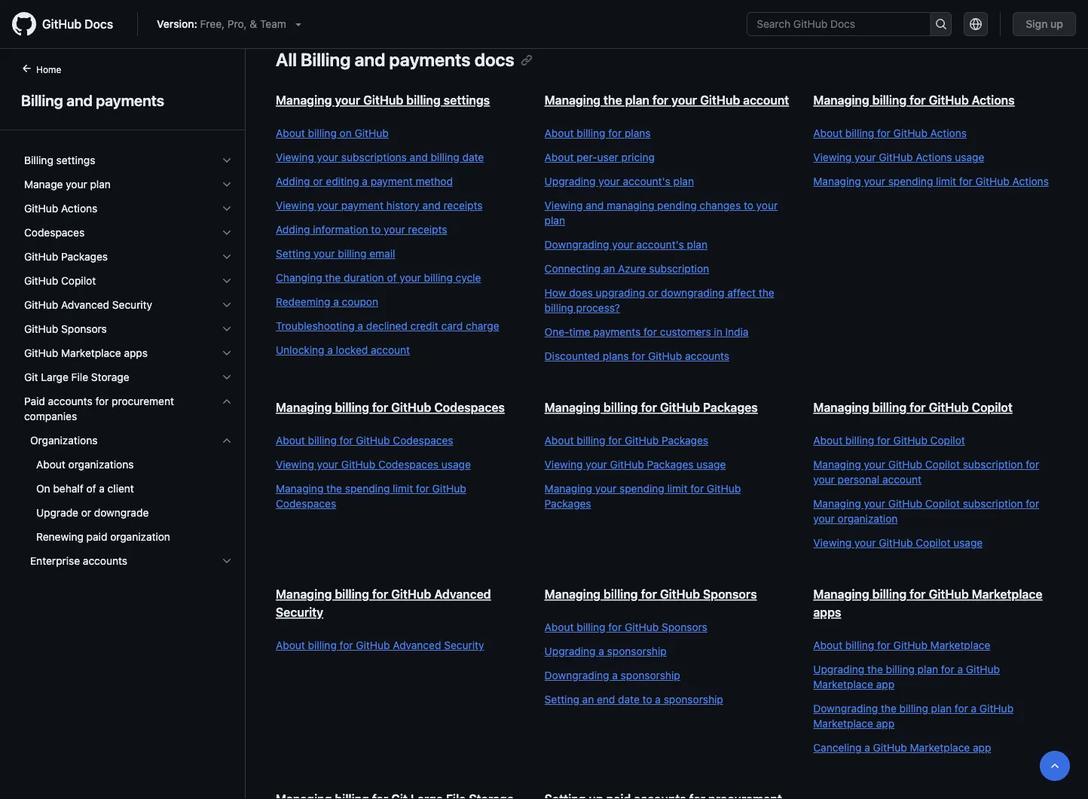 Task type: describe. For each thing, give the bounding box(es) containing it.
spending for actions
[[888, 175, 933, 188]]

renewing paid organization
[[36, 531, 170, 543]]

usage for actions
[[955, 151, 985, 164]]

unlocking a locked account link
[[276, 343, 515, 358]]

upgrading for managing billing for github sponsors
[[545, 646, 596, 658]]

downgrade
[[94, 507, 149, 519]]

downgrading for managing billing for github marketplace apps
[[814, 703, 878, 715]]

github inside dropdown button
[[24, 347, 58, 360]]

managing the plan for your github account
[[545, 93, 789, 107]]

0 vertical spatial account
[[743, 93, 789, 107]]

all billing and payments docs link
[[276, 49, 533, 70]]

viewing your github packages usage
[[545, 459, 726, 471]]

advanced for managing billing for github advanced security
[[434, 588, 491, 602]]

about billing for github marketplace
[[814, 640, 991, 652]]

viewing for viewing your subscriptions and billing date
[[276, 151, 314, 164]]

for inside about billing for github sponsors link
[[608, 621, 622, 634]]

Search GitHub Docs search field
[[748, 13, 930, 35]]

billing for billing settings
[[24, 154, 53, 167]]

changing the duration of your billing cycle
[[276, 272, 481, 284]]

github inside managing the spending limit for github codespaces
[[432, 483, 466, 495]]

how does upgrading or downgrading affect the billing process? link
[[545, 286, 783, 316]]

setting an end date to a sponsorship link
[[545, 693, 783, 708]]

adding for adding information to your receipts
[[276, 223, 310, 236]]

managing your spending limit for github actions link
[[814, 174, 1052, 189]]

copilot inside github copilot dropdown button
[[61, 275, 96, 287]]

account inside unlocking a locked account link
[[371, 344, 410, 357]]

how does upgrading or downgrading affect the billing process?
[[545, 287, 775, 314]]

team
[[260, 18, 286, 30]]

the for managing the spending limit for github codespaces
[[326, 483, 342, 495]]

billing inside 'link'
[[424, 272, 453, 284]]

about billing for github codespaces link
[[276, 433, 515, 448]]

sign up link
[[1013, 12, 1076, 36]]

sponsors inside dropdown button
[[61, 323, 107, 335]]

about billing for github advanced security link
[[276, 638, 515, 654]]

managing for managing the spending limit for github codespaces
[[276, 483, 324, 495]]

redeeming
[[276, 296, 331, 308]]

redeeming a coupon link
[[276, 295, 515, 310]]

about for managing billing for github sponsors
[[545, 621, 574, 634]]

sc 9kayk9 0 image for github marketplace apps
[[221, 347, 233, 360]]

locked
[[336, 344, 368, 357]]

sc 9kayk9 0 image for github copilot
[[221, 275, 233, 287]]

for inside discounted plans for github accounts link
[[632, 350, 645, 363]]

downgrading the billing plan for a github marketplace app
[[814, 703, 1014, 730]]

github docs link
[[12, 12, 125, 36]]

canceling a github marketplace app
[[814, 742, 991, 755]]

a inside 'adding or editing a payment method' link
[[362, 175, 368, 188]]

a inside canceling a github marketplace app link
[[865, 742, 870, 755]]

billing settings
[[24, 154, 95, 167]]

security for managing
[[276, 606, 323, 620]]

managing billing for github codespaces link
[[276, 401, 505, 415]]

for inside managing your github copilot subscription for your personal account
[[1026, 459, 1040, 471]]

connecting an azure subscription
[[545, 263, 709, 275]]

home link
[[15, 63, 85, 78]]

your for upgrading your account's plan
[[599, 175, 620, 188]]

of inside paid accounts for procurement companies element
[[86, 483, 96, 495]]

copilot inside managing your github copilot subscription for your organization
[[925, 498, 960, 510]]

github inside managing your github copilot subscription for your personal account
[[888, 459, 923, 471]]

usage down managing your github copilot subscription for your organization link
[[954, 537, 983, 549]]

managing for managing your spending limit for github packages
[[545, 483, 592, 495]]

subscription for managing your github copilot subscription for your personal account
[[963, 459, 1023, 471]]

billing up the upgrading a sponsorship
[[577, 621, 606, 634]]

unlocking a locked account
[[276, 344, 410, 357]]

date inside "link"
[[462, 151, 484, 164]]

plan inside dropdown button
[[90, 178, 111, 191]]

apps inside dropdown button
[[124, 347, 148, 360]]

and inside the viewing and managing pending changes to your plan
[[586, 199, 604, 212]]

subscription for managing your github copilot subscription for your organization
[[963, 498, 1023, 510]]

an for setting
[[582, 694, 594, 706]]

billing up method
[[431, 151, 460, 164]]

subscription inside "connecting an azure subscription" link
[[649, 263, 709, 275]]

editing
[[326, 175, 359, 188]]

advanced inside dropdown button
[[61, 299, 109, 311]]

plan up pending
[[674, 175, 694, 188]]

managing billing for github packages link
[[545, 401, 758, 415]]

billing up about billing for github packages
[[604, 401, 638, 415]]

viewing your github codespaces usage link
[[276, 458, 515, 473]]

your inside 'link'
[[400, 272, 421, 284]]

about for managing billing for github packages
[[545, 435, 574, 447]]

downgrading for managing billing for github sponsors
[[545, 670, 609, 682]]

upgrading the billing plan for a github marketplace app
[[814, 664, 1000, 691]]

managing your github copilot subscription for your personal account
[[814, 459, 1040, 486]]

card
[[441, 320, 463, 332]]

&
[[250, 18, 257, 30]]

for inside about billing for github packages link
[[608, 435, 622, 447]]

history
[[386, 199, 420, 212]]

viewing and managing pending changes to your plan
[[545, 199, 778, 227]]

companies
[[24, 410, 77, 423]]

marketplace inside dropdown button
[[61, 347, 121, 360]]

about for managing your github billing settings
[[276, 127, 305, 139]]

managing for managing billing for github packages
[[545, 401, 601, 415]]

billing up about billing on github link
[[406, 93, 441, 107]]

setting your billing email
[[276, 248, 395, 260]]

limit for actions
[[936, 175, 957, 188]]

for inside managing billing for github advanced security
[[372, 588, 388, 602]]

search image
[[935, 18, 947, 30]]

your for viewing your github copilot usage
[[855, 537, 876, 549]]

adding or editing a payment method link
[[276, 174, 515, 189]]

personal
[[838, 474, 880, 486]]

renewing
[[36, 531, 84, 543]]

the for managing the plan for your github account
[[604, 93, 622, 107]]

discounted plans for github accounts
[[545, 350, 730, 363]]

for inside managing your spending limit for github actions "link"
[[959, 175, 973, 188]]

billing up viewing your github codespaces usage at the left
[[308, 435, 337, 447]]

1 vertical spatial receipts
[[408, 223, 447, 236]]

docs
[[85, 17, 113, 31]]

subscriptions
[[341, 151, 407, 164]]

for inside upgrading the billing plan for a github marketplace app
[[941, 664, 955, 676]]

setting an end date to a sponsorship
[[545, 694, 723, 706]]

marketplace inside downgrading the billing plan for a github marketplace app
[[814, 718, 874, 730]]

managing for managing the plan for your github account
[[545, 93, 601, 107]]

your for viewing your github codespaces usage
[[317, 459, 339, 471]]

billing down adding information to your receipts
[[338, 248, 367, 260]]

billing inside how does upgrading or downgrading affect the billing process?
[[545, 302, 574, 314]]

discounted plans for github accounts link
[[545, 349, 783, 364]]

2 vertical spatial sponsorship
[[664, 694, 723, 706]]

organization inside renewing paid organization link
[[110, 531, 170, 543]]

your for viewing your payment history and receipts
[[317, 199, 339, 212]]

for inside managing your spending limit for github packages
[[691, 483, 704, 495]]

about billing on github
[[276, 127, 389, 139]]

plan inside downgrading the billing plan for a github marketplace app
[[931, 703, 952, 715]]

upgrade or downgrade link
[[18, 501, 239, 525]]

marketplace inside the managing billing for github marketplace apps
[[972, 588, 1043, 602]]

your inside the viewing and managing pending changes to your plan
[[757, 199, 778, 212]]

managing your github billing settings link
[[276, 93, 490, 107]]

on behalf of a client link
[[18, 477, 239, 501]]

sponsors for about billing for github sponsors
[[662, 621, 708, 634]]

0 vertical spatial settings
[[444, 93, 490, 107]]

a inside downgrading the billing plan for a github marketplace app
[[971, 703, 977, 715]]

one-time payments for customers in india link
[[545, 325, 783, 340]]

copilot inside viewing your github copilot usage link
[[916, 537, 951, 549]]

procurement
[[112, 395, 174, 408]]

plan inside the viewing and managing pending changes to your plan
[[545, 214, 565, 227]]

sc 9kayk9 0 image for git large file storage
[[221, 372, 233, 384]]

plan up the about billing for plans link
[[625, 93, 650, 107]]

your for managing your github copilot subscription for your personal account
[[864, 459, 886, 471]]

packages inside managing your spending limit for github packages
[[545, 498, 591, 510]]

setting your billing email link
[[276, 246, 515, 262]]

actions inside "link"
[[1013, 175, 1049, 188]]

for inside paid accounts for procurement companies
[[95, 395, 109, 408]]

viewing your subscriptions and billing date
[[276, 151, 484, 164]]

managing for managing your github copilot subscription for your personal account
[[814, 459, 861, 471]]

sc 9kayk9 0 image for github sponsors
[[221, 323, 233, 335]]

about billing for plans
[[545, 127, 651, 139]]

viewing your payment history and receipts link
[[276, 198, 515, 213]]

for inside managing your github copilot subscription for your organization
[[1026, 498, 1040, 510]]

or for downgrade
[[81, 507, 91, 519]]

azure
[[618, 263, 646, 275]]

viewing your github actions usage
[[814, 151, 985, 164]]

sign up
[[1026, 18, 1064, 30]]

github copilot button
[[18, 269, 239, 293]]

the for upgrading the billing plan for a github marketplace app
[[868, 664, 883, 676]]

managing billing for github codespaces
[[276, 401, 505, 415]]

github inside managing your spending limit for github packages
[[707, 483, 741, 495]]

for inside the about billing for plans link
[[608, 127, 622, 139]]

github docs
[[42, 17, 113, 31]]

payments for one-time payments for customers in india
[[593, 326, 641, 338]]

a inside setting an end date to a sponsorship link
[[655, 694, 661, 706]]

setting for setting an end date to a sponsorship
[[545, 694, 580, 706]]

apps inside the managing billing for github marketplace apps
[[814, 606, 841, 620]]

storage
[[91, 371, 129, 384]]

billing for billing and payments
[[21, 91, 63, 109]]

upgrading a sponsorship
[[545, 646, 667, 658]]

github actions button
[[18, 197, 239, 221]]

docs
[[475, 49, 515, 70]]

usage for packages
[[697, 459, 726, 471]]

limit for packages
[[667, 483, 688, 495]]

canceling a github marketplace app link
[[814, 741, 1052, 756]]

viewing for viewing your payment history and receipts
[[276, 199, 314, 212]]

large
[[41, 371, 69, 384]]

for inside about billing for github codespaces link
[[340, 435, 353, 447]]

settings inside dropdown button
[[56, 154, 95, 167]]

scroll to top image
[[1049, 761, 1061, 773]]

an for connecting
[[604, 263, 615, 275]]

managing your github copilot subscription for your organization
[[814, 498, 1040, 525]]

upgrade or downgrade
[[36, 507, 149, 519]]

1 horizontal spatial payments
[[389, 49, 471, 70]]

0 vertical spatial downgrading
[[545, 239, 609, 251]]

managing your spending limit for github packages link
[[545, 482, 783, 512]]

to inside the viewing and managing pending changes to your plan
[[744, 199, 754, 212]]

sc 9kayk9 0 image for enterprise accounts
[[221, 556, 233, 568]]

about for managing billing for github codespaces
[[276, 435, 305, 447]]

github marketplace apps
[[24, 347, 148, 360]]

a inside "redeeming a coupon" 'link'
[[333, 296, 339, 308]]

managing your spending limit for github packages
[[545, 483, 741, 510]]

viewing for viewing your github copilot usage
[[814, 537, 852, 549]]

viewing for viewing your github codespaces usage
[[276, 459, 314, 471]]

paid
[[86, 531, 107, 543]]

billing left on at the left
[[308, 127, 337, 139]]

managing for managing billing for github advanced security
[[276, 588, 332, 602]]

a inside the upgrading a sponsorship 'link'
[[599, 646, 604, 658]]

organizations
[[68, 459, 134, 471]]

github inside managing billing for github advanced security
[[391, 588, 431, 602]]

billing up personal
[[846, 435, 874, 447]]

viewing your subscriptions and billing date link
[[276, 150, 515, 165]]

spending for codespaces
[[345, 483, 390, 495]]

upgrading your account's plan
[[545, 175, 694, 188]]

organization inside managing your github copilot subscription for your organization
[[838, 513, 898, 525]]

sc 9kayk9 0 image for manage your plan
[[221, 179, 233, 191]]

all billing and payments docs
[[276, 49, 515, 70]]

for inside the managing billing for github marketplace apps
[[910, 588, 926, 602]]

on
[[36, 483, 50, 495]]

about billing for github packages
[[545, 435, 709, 447]]

paid accounts for procurement companies button
[[18, 390, 239, 429]]

copilot up about billing for github copilot link
[[972, 401, 1013, 415]]

sc 9kayk9 0 image for codespaces
[[221, 227, 233, 239]]

managing for managing your spending limit for github actions
[[814, 175, 861, 188]]

github inside downgrading the billing plan for a github marketplace app
[[980, 703, 1014, 715]]

github inside managing your github copilot subscription for your organization
[[888, 498, 923, 510]]

and up managing your github billing settings
[[355, 49, 385, 70]]

organizations
[[30, 435, 98, 447]]

marketplace inside upgrading the billing plan for a github marketplace app
[[814, 679, 874, 691]]

redeeming a coupon
[[276, 296, 378, 308]]

about for managing billing for github marketplace apps
[[814, 640, 843, 652]]

sc 9kayk9 0 image for organizations
[[221, 435, 233, 447]]

your for viewing your subscriptions and billing date
[[317, 151, 339, 164]]

the inside how does upgrading or downgrading affect the billing process?
[[759, 287, 775, 299]]

for inside about billing for github advanced security link
[[340, 640, 353, 652]]



Task type: locate. For each thing, give the bounding box(es) containing it.
billing
[[406, 93, 441, 107], [873, 93, 907, 107], [308, 127, 337, 139], [577, 127, 606, 139], [846, 127, 874, 139], [431, 151, 460, 164], [338, 248, 367, 260], [424, 272, 453, 284], [545, 302, 574, 314], [335, 401, 369, 415], [604, 401, 638, 415], [873, 401, 907, 415], [308, 435, 337, 447], [577, 435, 606, 447], [846, 435, 874, 447], [335, 588, 369, 602], [604, 588, 638, 602], [873, 588, 907, 602], [577, 621, 606, 634], [308, 640, 337, 652], [846, 640, 874, 652], [886, 664, 915, 676], [900, 703, 929, 715]]

subscription down about billing for github copilot link
[[963, 459, 1023, 471]]

affect
[[728, 287, 756, 299]]

sc 9kayk9 0 image inside github actions dropdown button
[[221, 203, 233, 215]]

app up canceling a github marketplace app
[[876, 718, 895, 730]]

managing inside managing your spending limit for github packages
[[545, 483, 592, 495]]

payments up 'managing your github billing settings' link
[[389, 49, 471, 70]]

github advanced security button
[[18, 293, 239, 317]]

2 vertical spatial accounts
[[83, 555, 127, 568]]

unlocking
[[276, 344, 325, 357]]

viewing for viewing your github packages usage
[[545, 459, 583, 471]]

0 vertical spatial advanced
[[61, 299, 109, 311]]

billing up upgrading the billing plan for a github marketplace app
[[846, 640, 874, 652]]

plan down "billing settings" dropdown button
[[90, 178, 111, 191]]

github packages
[[24, 251, 108, 263]]

1 horizontal spatial account
[[743, 93, 789, 107]]

2 vertical spatial to
[[643, 694, 652, 706]]

app for upgrading
[[876, 679, 895, 691]]

upgrading inside 'link'
[[545, 646, 596, 658]]

accounts for paid accounts for procurement companies
[[48, 395, 92, 408]]

managing inside managing your github copilot subscription for your personal account
[[814, 459, 861, 471]]

adding left editing on the top left of page
[[276, 175, 310, 188]]

to
[[744, 199, 754, 212], [371, 223, 381, 236], [643, 694, 652, 706]]

github inside the managing billing for github marketplace apps
[[929, 588, 969, 602]]

usage for codespaces
[[442, 459, 471, 471]]

0 vertical spatial upgrading
[[545, 175, 596, 188]]

the for downgrading the billing plan for a github marketplace app
[[881, 703, 897, 715]]

organizations element containing about organizations
[[12, 453, 245, 549]]

sc 9kayk9 0 image inside github marketplace apps dropdown button
[[221, 347, 233, 360]]

0 horizontal spatial an
[[582, 694, 594, 706]]

a down coupon
[[358, 320, 363, 332]]

billing down home link
[[21, 91, 63, 109]]

0 vertical spatial payments
[[389, 49, 471, 70]]

billing down viewing your github copilot usage
[[873, 588, 907, 602]]

usage down about billing for github packages link
[[697, 459, 726, 471]]

upgrading up downgrading a sponsorship at the bottom right
[[545, 646, 596, 658]]

apps
[[124, 347, 148, 360], [814, 606, 841, 620]]

sponsors for managing billing for github sponsors
[[703, 588, 757, 602]]

1 paid accounts for procurement companies element from the top
[[12, 390, 245, 574]]

1 vertical spatial account's
[[637, 239, 684, 251]]

upgrading inside upgrading the billing plan for a github marketplace app
[[814, 664, 865, 676]]

setting left end
[[545, 694, 580, 706]]

1 vertical spatial plans
[[603, 350, 629, 363]]

1 vertical spatial account
[[371, 344, 410, 357]]

subscription inside managing your github copilot subscription for your personal account
[[963, 459, 1023, 471]]

about inside billing and payments element
[[36, 459, 65, 471]]

1 horizontal spatial organization
[[838, 513, 898, 525]]

sc 9kayk9 0 image inside github sponsors dropdown button
[[221, 323, 233, 335]]

sponsorship for upgrading a sponsorship
[[607, 646, 667, 658]]

2 vertical spatial billing
[[24, 154, 53, 167]]

spending down viewing your github codespaces usage at the left
[[345, 483, 390, 495]]

your for manage your plan
[[66, 178, 87, 191]]

sponsorship
[[607, 646, 667, 658], [621, 670, 680, 682], [664, 694, 723, 706]]

payments for billing and payments
[[96, 91, 164, 109]]

billing inside dropdown button
[[24, 154, 53, 167]]

about billing for github copilot
[[814, 435, 965, 447]]

accounts up the companies
[[48, 395, 92, 408]]

troubleshooting
[[276, 320, 355, 332]]

paid accounts for procurement companies element containing paid accounts for procurement companies
[[12, 390, 245, 574]]

managing for managing your github copilot subscription for your organization
[[814, 498, 861, 510]]

github
[[42, 17, 82, 31], [363, 93, 403, 107], [700, 93, 740, 107], [929, 93, 969, 107], [355, 127, 389, 139], [894, 127, 928, 139], [879, 151, 913, 164], [976, 175, 1010, 188], [24, 202, 58, 215], [24, 251, 58, 263], [24, 275, 58, 287], [24, 299, 58, 311], [24, 323, 58, 335], [24, 347, 58, 360], [648, 350, 682, 363], [391, 401, 431, 415], [660, 401, 700, 415], [929, 401, 969, 415], [356, 435, 390, 447], [625, 435, 659, 447], [894, 435, 928, 447], [341, 459, 375, 471], [610, 459, 644, 471], [888, 459, 923, 471], [432, 483, 466, 495], [707, 483, 741, 495], [888, 498, 923, 510], [879, 537, 913, 549], [391, 588, 431, 602], [660, 588, 700, 602], [929, 588, 969, 602], [625, 621, 659, 634], [356, 640, 390, 652], [894, 640, 928, 652], [966, 664, 1000, 676], [980, 703, 1014, 715], [873, 742, 907, 755]]

customers
[[660, 326, 711, 338]]

1 sc 9kayk9 0 image from the top
[[221, 179, 233, 191]]

1 vertical spatial accounts
[[48, 395, 92, 408]]

for inside about billing for github marketplace link
[[877, 640, 891, 652]]

billing left cycle
[[424, 272, 453, 284]]

an left end
[[582, 694, 594, 706]]

1 vertical spatial setting
[[545, 694, 580, 706]]

sc 9kayk9 0 image for github advanced security
[[221, 299, 233, 311]]

sc 9kayk9 0 image inside the git large file storage dropdown button
[[221, 372, 233, 384]]

plan up "connecting an azure subscription" link
[[687, 239, 708, 251]]

1 vertical spatial security
[[276, 606, 323, 620]]

receipts
[[444, 199, 483, 212], [408, 223, 447, 236]]

troubleshooting a declined credit card charge
[[276, 320, 499, 332]]

adding for adding or editing a payment method
[[276, 175, 310, 188]]

1 organizations element from the top
[[12, 429, 245, 549]]

viewing up information
[[276, 199, 314, 212]]

1 vertical spatial organization
[[110, 531, 170, 543]]

for inside one-time payments for customers in india link
[[644, 326, 657, 338]]

select language: current language is english image
[[970, 18, 982, 30]]

subscription up downgrading
[[649, 263, 709, 275]]

your for viewing your github packages usage
[[586, 459, 607, 471]]

changing the duration of your billing cycle link
[[276, 271, 515, 286]]

1 vertical spatial or
[[648, 287, 658, 299]]

1 vertical spatial billing
[[21, 91, 63, 109]]

account's for downgrading your account's plan
[[637, 239, 684, 251]]

to down downgrading a sponsorship link
[[643, 694, 652, 706]]

and down method
[[423, 199, 441, 212]]

the up about billing for plans
[[604, 93, 622, 107]]

1 vertical spatial payments
[[96, 91, 164, 109]]

downgrading the billing plan for a github marketplace app link
[[814, 702, 1052, 732]]

git
[[24, 371, 38, 384]]

0 vertical spatial of
[[387, 272, 397, 284]]

receipts down method
[[444, 199, 483, 212]]

account's for upgrading your account's plan
[[623, 175, 671, 188]]

limit down viewing your github packages usage link
[[667, 483, 688, 495]]

viewing your github packages usage link
[[545, 458, 783, 473]]

0 vertical spatial to
[[744, 199, 754, 212]]

billing settings button
[[18, 148, 239, 173]]

the inside 'link'
[[325, 272, 341, 284]]

account inside managing your github copilot subscription for your personal account
[[883, 474, 922, 486]]

managing billing for github advanced security link
[[276, 588, 491, 620]]

advanced for about billing for github advanced security
[[393, 640, 441, 652]]

actions inside dropdown button
[[61, 202, 97, 215]]

billing inside managing billing for github advanced security
[[335, 588, 369, 602]]

the down upgrading the billing plan for a github marketplace app
[[881, 703, 897, 715]]

sc 9kayk9 0 image inside github copilot dropdown button
[[221, 275, 233, 287]]

5 sc 9kayk9 0 image from the top
[[221, 323, 233, 335]]

billing up about billing for github actions
[[873, 93, 907, 107]]

a inside upgrading the billing plan for a github marketplace app
[[958, 664, 963, 676]]

1 horizontal spatial limit
[[667, 483, 688, 495]]

1 vertical spatial date
[[618, 694, 640, 706]]

github inside upgrading the billing plan for a github marketplace app
[[966, 664, 1000, 676]]

about for managing billing for github copilot
[[814, 435, 843, 447]]

1 horizontal spatial to
[[643, 694, 652, 706]]

accounts inside paid accounts for procurement companies
[[48, 395, 92, 408]]

viewing for viewing your github actions usage
[[814, 151, 852, 164]]

or inside how does upgrading or downgrading affect the billing process?
[[648, 287, 658, 299]]

coupon
[[342, 296, 378, 308]]

1 vertical spatial subscription
[[963, 459, 1023, 471]]

sponsorship for downgrading a sponsorship
[[621, 670, 680, 682]]

managing for managing billing for github codespaces
[[276, 401, 332, 415]]

advanced inside managing billing for github advanced security
[[434, 588, 491, 602]]

1 vertical spatial upgrading
[[545, 646, 596, 658]]

2 horizontal spatial spending
[[888, 175, 933, 188]]

1 horizontal spatial date
[[618, 694, 640, 706]]

organizations element containing organizations
[[12, 429, 245, 549]]

viewing down about billing on github
[[276, 151, 314, 164]]

0 vertical spatial account's
[[623, 175, 671, 188]]

managing inside the managing billing for github marketplace apps
[[814, 588, 870, 602]]

downgrading your account's plan link
[[545, 237, 783, 253]]

1 vertical spatial apps
[[814, 606, 841, 620]]

0 horizontal spatial to
[[371, 223, 381, 236]]

0 vertical spatial subscription
[[649, 263, 709, 275]]

organizations element
[[12, 429, 245, 549], [12, 453, 245, 549]]

spending for packages
[[620, 483, 665, 495]]

1 sc 9kayk9 0 image from the top
[[221, 155, 233, 167]]

billing up about billing for github sponsors on the bottom right of the page
[[604, 588, 638, 602]]

a down about billing for github marketplace link
[[958, 664, 963, 676]]

0 horizontal spatial security
[[112, 299, 152, 311]]

enterprise accounts
[[30, 555, 127, 568]]

4 sc 9kayk9 0 image from the top
[[221, 347, 233, 360]]

sc 9kayk9 0 image
[[221, 179, 233, 191], [221, 203, 233, 215], [221, 251, 233, 263], [221, 275, 233, 287], [221, 323, 233, 335], [221, 372, 233, 384], [221, 435, 233, 447]]

and up method
[[410, 151, 428, 164]]

6 sc 9kayk9 0 image from the top
[[221, 372, 233, 384]]

0 horizontal spatial date
[[462, 151, 484, 164]]

0 horizontal spatial settings
[[56, 154, 95, 167]]

2 vertical spatial subscription
[[963, 498, 1023, 510]]

connecting
[[545, 263, 601, 275]]

payment down viewing your subscriptions and billing date "link" on the left of page
[[371, 175, 413, 188]]

managing for managing billing for github sponsors
[[545, 588, 601, 602]]

security
[[112, 299, 152, 311], [276, 606, 323, 620], [444, 640, 484, 652]]

managing your github copilot subscription for your organization link
[[814, 497, 1052, 527]]

1 horizontal spatial security
[[276, 606, 323, 620]]

copilot down about billing for github copilot link
[[925, 459, 960, 471]]

your inside dropdown button
[[66, 178, 87, 191]]

1 vertical spatial app
[[876, 718, 895, 730]]

2 horizontal spatial or
[[648, 287, 658, 299]]

sc 9kayk9 0 image for billing settings
[[221, 155, 233, 167]]

tooltip
[[1040, 751, 1070, 782]]

usage
[[955, 151, 985, 164], [442, 459, 471, 471], [697, 459, 726, 471], [954, 537, 983, 549]]

usage down about billing for github actions link
[[955, 151, 985, 164]]

0 horizontal spatial limit
[[393, 483, 413, 495]]

viewing
[[276, 151, 314, 164], [814, 151, 852, 164], [276, 199, 314, 212], [545, 199, 583, 212], [276, 459, 314, 471], [545, 459, 583, 471], [814, 537, 852, 549]]

security inside dropdown button
[[112, 299, 152, 311]]

0 vertical spatial setting
[[276, 248, 311, 260]]

upgrading your account's plan link
[[545, 174, 783, 189]]

limit inside "link"
[[936, 175, 957, 188]]

file
[[71, 371, 88, 384]]

2 horizontal spatial limit
[[936, 175, 957, 188]]

payments up "billing settings" dropdown button
[[96, 91, 164, 109]]

0 vertical spatial sponsorship
[[607, 646, 667, 658]]

app down downgrading the billing plan for a github marketplace app link
[[973, 742, 991, 755]]

viewing down personal
[[814, 537, 852, 549]]

sc 9kayk9 0 image inside paid accounts for procurement companies dropdown button
[[221, 396, 233, 408]]

2 vertical spatial security
[[444, 640, 484, 652]]

cycle
[[456, 272, 481, 284]]

sponsorship inside 'link'
[[607, 646, 667, 658]]

to down viewing your payment history and receipts
[[371, 223, 381, 236]]

1 vertical spatial to
[[371, 223, 381, 236]]

about billing for github marketplace link
[[814, 638, 1052, 654]]

copilot down managing your github copilot subscription for your organization link
[[916, 537, 951, 549]]

and
[[355, 49, 385, 70], [67, 91, 92, 109], [410, 151, 428, 164], [423, 199, 441, 212], [586, 199, 604, 212]]

0 vertical spatial date
[[462, 151, 484, 164]]

per-
[[577, 151, 597, 164]]

usage down about billing for github codespaces link
[[442, 459, 471, 471]]

adding information to your receipts link
[[276, 222, 515, 237]]

2 horizontal spatial account
[[883, 474, 922, 486]]

copilot inside about billing for github copilot link
[[931, 435, 965, 447]]

0 vertical spatial plans
[[625, 127, 651, 139]]

the down viewing your github codespaces usage at the left
[[326, 483, 342, 495]]

0 vertical spatial app
[[876, 679, 895, 691]]

1 horizontal spatial settings
[[444, 93, 490, 107]]

2 vertical spatial downgrading
[[814, 703, 878, 715]]

4 sc 9kayk9 0 image from the top
[[221, 275, 233, 287]]

2 horizontal spatial to
[[744, 199, 754, 212]]

your for downgrading your account's plan
[[612, 239, 634, 251]]

0 horizontal spatial of
[[86, 483, 96, 495]]

managing for managing billing for github copilot
[[814, 401, 870, 415]]

app up downgrading the billing plan for a github marketplace app
[[876, 679, 895, 691]]

accounts
[[685, 350, 730, 363], [48, 395, 92, 408], [83, 555, 127, 568]]

viewing down 'per-'
[[545, 199, 583, 212]]

and down upgrading your account's plan
[[586, 199, 604, 212]]

1 vertical spatial sponsorship
[[621, 670, 680, 682]]

for inside downgrading the billing plan for a github marketplace app
[[955, 703, 968, 715]]

billing inside downgrading the billing plan for a github marketplace app
[[900, 703, 929, 715]]

sponsors
[[61, 323, 107, 335], [703, 588, 757, 602], [662, 621, 708, 634]]

codespaces inside managing the spending limit for github codespaces
[[276, 498, 336, 510]]

spending inside managing your spending limit for github packages
[[620, 483, 665, 495]]

managing the plan for your github account link
[[545, 93, 789, 107]]

managing billing for github marketplace apps link
[[814, 588, 1043, 620]]

viewing down about billing for github codespaces at the left of page
[[276, 459, 314, 471]]

1 vertical spatial settings
[[56, 154, 95, 167]]

github sponsors
[[24, 323, 107, 335]]

about billing for github actions link
[[814, 126, 1052, 141]]

2 vertical spatial account
[[883, 474, 922, 486]]

downgrading up canceling
[[814, 703, 878, 715]]

1 vertical spatial sponsors
[[703, 588, 757, 602]]

about billing for github actions
[[814, 127, 967, 139]]

app inside upgrading the billing plan for a github marketplace app
[[876, 679, 895, 691]]

paid
[[24, 395, 45, 408]]

git large file storage
[[24, 371, 129, 384]]

0 vertical spatial sponsors
[[61, 323, 107, 335]]

managing inside managing the spending limit for github codespaces
[[276, 483, 324, 495]]

7 sc 9kayk9 0 image from the top
[[221, 435, 233, 447]]

declined
[[366, 320, 408, 332]]

billing inside upgrading the billing plan for a github marketplace app
[[886, 664, 915, 676]]

settings down docs
[[444, 93, 490, 107]]

2 paid accounts for procurement companies element from the top
[[12, 429, 245, 574]]

0 vertical spatial apps
[[124, 347, 148, 360]]

or inside billing and payments element
[[81, 507, 91, 519]]

billing down upgrading the billing plan for a github marketplace app
[[900, 703, 929, 715]]

spending down viewing your github actions usage on the top of page
[[888, 175, 933, 188]]

sc 9kayk9 0 image inside enterprise accounts dropdown button
[[221, 556, 233, 568]]

your
[[335, 93, 360, 107], [672, 93, 697, 107], [317, 151, 339, 164], [855, 151, 876, 164], [599, 175, 620, 188], [864, 175, 886, 188], [66, 178, 87, 191], [317, 199, 339, 212], [757, 199, 778, 212], [384, 223, 405, 236], [612, 239, 634, 251], [314, 248, 335, 260], [400, 272, 421, 284], [317, 459, 339, 471], [586, 459, 607, 471], [864, 459, 886, 471], [814, 474, 835, 486], [595, 483, 617, 495], [864, 498, 886, 510], [814, 513, 835, 525], [855, 537, 876, 549]]

viewing your github codespaces usage
[[276, 459, 471, 471]]

billing and payments element
[[0, 61, 246, 798]]

0 horizontal spatial organization
[[110, 531, 170, 543]]

3 sc 9kayk9 0 image from the top
[[221, 299, 233, 311]]

6 sc 9kayk9 0 image from the top
[[221, 556, 233, 568]]

or for editing
[[313, 175, 323, 188]]

viewing your github copilot usage link
[[814, 536, 1052, 551]]

to right changes
[[744, 199, 754, 212]]

viewing down about billing for github packages
[[545, 459, 583, 471]]

viewing for viewing and managing pending changes to your plan
[[545, 199, 583, 212]]

app for downgrading
[[876, 718, 895, 730]]

codespaces button
[[18, 221, 239, 245]]

1 vertical spatial advanced
[[434, 588, 491, 602]]

viewing inside "link"
[[276, 151, 314, 164]]

manage your plan
[[24, 178, 111, 191]]

a inside downgrading a sponsorship link
[[612, 670, 618, 682]]

copilot inside managing your github copilot subscription for your personal account
[[925, 459, 960, 471]]

billing right all
[[301, 49, 351, 70]]

0 vertical spatial security
[[112, 299, 152, 311]]

1 horizontal spatial spending
[[620, 483, 665, 495]]

downgrading down the upgrading a sponsorship
[[545, 670, 609, 682]]

3 sc 9kayk9 0 image from the top
[[221, 251, 233, 263]]

0 horizontal spatial setting
[[276, 248, 311, 260]]

plan down upgrading the billing plan for a github marketplace app link
[[931, 703, 952, 715]]

of right behalf
[[86, 483, 96, 495]]

payments down process? on the top of page
[[593, 326, 641, 338]]

limit down viewing your github actions usage link
[[936, 175, 957, 188]]

triangle down image
[[292, 18, 304, 30]]

and down home link
[[67, 91, 92, 109]]

2 organizations element from the top
[[12, 453, 245, 549]]

subscription inside managing your github copilot subscription for your organization
[[963, 498, 1023, 510]]

managing billing for github copilot
[[814, 401, 1013, 415]]

viewing inside the viewing and managing pending changes to your plan
[[545, 199, 583, 212]]

billing up manage
[[24, 154, 53, 167]]

upgrading for managing billing for github marketplace apps
[[814, 664, 865, 676]]

renewing paid organization link
[[18, 525, 239, 549]]

2 sc 9kayk9 0 image from the top
[[221, 203, 233, 215]]

a inside unlocking a locked account link
[[327, 344, 333, 357]]

2 adding from the top
[[276, 223, 310, 236]]

0 horizontal spatial spending
[[345, 483, 390, 495]]

viewing your github copilot usage
[[814, 537, 983, 549]]

process?
[[576, 302, 620, 314]]

managing the spending limit for github codespaces
[[276, 483, 466, 510]]

billing up about billing for github copilot
[[873, 401, 907, 415]]

sponsorship down about billing for github sponsors on the bottom right of the page
[[607, 646, 667, 658]]

the for changing the duration of your billing cycle
[[325, 272, 341, 284]]

sc 9kayk9 0 image for github packages
[[221, 251, 233, 263]]

copilot down managing your github copilot subscription for your personal account link
[[925, 498, 960, 510]]

an left azure
[[604, 263, 615, 275]]

about for managing billing for github actions
[[814, 127, 843, 139]]

0 vertical spatial an
[[604, 263, 615, 275]]

2 horizontal spatial security
[[444, 640, 484, 652]]

for inside about billing for github copilot link
[[877, 435, 891, 447]]

about billing on github link
[[276, 126, 515, 141]]

0 vertical spatial adding
[[276, 175, 310, 188]]

enterprise
[[30, 555, 80, 568]]

billing up viewing your github actions usage on the top of page
[[846, 127, 874, 139]]

2 vertical spatial payments
[[593, 326, 641, 338]]

for inside about billing for github actions link
[[877, 127, 891, 139]]

2 vertical spatial or
[[81, 507, 91, 519]]

0 vertical spatial or
[[313, 175, 323, 188]]

a right canceling
[[865, 742, 870, 755]]

an
[[604, 263, 615, 275], [582, 694, 594, 706]]

managing for managing billing for github actions
[[814, 93, 870, 107]]

your for setting your billing email
[[314, 248, 335, 260]]

1 horizontal spatial apps
[[814, 606, 841, 620]]

plan inside upgrading the billing plan for a github marketplace app
[[918, 664, 938, 676]]

billing up the about billing for github advanced security on the left bottom of the page
[[335, 588, 369, 602]]

changing
[[276, 272, 322, 284]]

discounted
[[545, 350, 600, 363]]

managing your github billing settings
[[276, 93, 490, 107]]

your for managing your spending limit for github actions
[[864, 175, 886, 188]]

pending
[[657, 199, 697, 212]]

sc 9kayk9 0 image for github actions
[[221, 203, 233, 215]]

about per-user pricing link
[[545, 150, 783, 165]]

a right editing on the top left of page
[[362, 175, 368, 188]]

sc 9kayk9 0 image
[[221, 155, 233, 167], [221, 227, 233, 239], [221, 299, 233, 311], [221, 347, 233, 360], [221, 396, 233, 408], [221, 556, 233, 568]]

sponsors up about billing for github sponsors link
[[703, 588, 757, 602]]

plans up pricing
[[625, 127, 651, 139]]

how
[[545, 287, 566, 299]]

a up downgrading a sponsorship at the bottom right
[[599, 646, 604, 658]]

limit inside managing your spending limit for github packages
[[667, 483, 688, 495]]

a inside troubleshooting a declined credit card charge "link"
[[358, 320, 363, 332]]

2 vertical spatial app
[[973, 742, 991, 755]]

accounts for enterprise accounts
[[83, 555, 127, 568]]

1 horizontal spatial an
[[604, 263, 615, 275]]

5 sc 9kayk9 0 image from the top
[[221, 396, 233, 408]]

or down the on behalf of a client
[[81, 507, 91, 519]]

0 horizontal spatial payments
[[96, 91, 164, 109]]

1 adding from the top
[[276, 175, 310, 188]]

subscription down managing your github copilot subscription for your personal account link
[[963, 498, 1023, 510]]

managing for managing billing for github marketplace apps
[[814, 588, 870, 602]]

codespaces inside dropdown button
[[24, 227, 85, 239]]

a left client
[[99, 483, 105, 495]]

your for viewing your github actions usage
[[855, 151, 876, 164]]

billing up 'per-'
[[577, 127, 606, 139]]

a inside on behalf of a client 'link'
[[99, 483, 105, 495]]

downgrading up connecting
[[545, 239, 609, 251]]

sponsors up the upgrading a sponsorship 'link'
[[662, 621, 708, 634]]

1 vertical spatial of
[[86, 483, 96, 495]]

billing inside the managing billing for github marketplace apps
[[873, 588, 907, 602]]

sc 9kayk9 0 image for paid accounts for procurement companies
[[221, 396, 233, 408]]

billing down how
[[545, 302, 574, 314]]

upgrading down about billing for github marketplace
[[814, 664, 865, 676]]

account's down pricing
[[623, 175, 671, 188]]

on behalf of a client
[[36, 483, 134, 495]]

1 vertical spatial payment
[[341, 199, 384, 212]]

about organizations
[[36, 459, 134, 471]]

your for managing your github copilot subscription for your organization
[[864, 498, 886, 510]]

1 horizontal spatial setting
[[545, 694, 580, 706]]

sponsorship down downgrading a sponsorship link
[[664, 694, 723, 706]]

managing your spending limit for github actions
[[814, 175, 1049, 188]]

None search field
[[747, 12, 952, 36]]

and inside "link"
[[410, 151, 428, 164]]

0 vertical spatial organization
[[838, 513, 898, 525]]

security for about
[[444, 640, 484, 652]]

or down "connecting an azure subscription" link
[[648, 287, 658, 299]]

1 horizontal spatial of
[[387, 272, 397, 284]]

downgrading a sponsorship link
[[545, 669, 783, 684]]

changes
[[700, 199, 741, 212]]

your for managing your github billing settings
[[335, 93, 360, 107]]

paid accounts for procurement companies element containing organizations
[[12, 429, 245, 574]]

for inside managing the spending limit for github codespaces
[[416, 483, 430, 495]]

security inside managing billing for github advanced security
[[276, 606, 323, 620]]

limit for codespaces
[[393, 483, 413, 495]]

billing up about billing for github codespaces at the left of page
[[335, 401, 369, 415]]

a left locked at the left top of the page
[[327, 344, 333, 357]]

home
[[36, 64, 61, 75]]

managing
[[276, 93, 332, 107], [545, 93, 601, 107], [814, 93, 870, 107], [814, 175, 861, 188], [276, 401, 332, 415], [545, 401, 601, 415], [814, 401, 870, 415], [814, 459, 861, 471], [276, 483, 324, 495], [545, 483, 592, 495], [814, 498, 861, 510], [276, 588, 332, 602], [545, 588, 601, 602], [814, 588, 870, 602]]

about for managing the plan for your github account
[[545, 127, 574, 139]]

of down setting your billing email link
[[387, 272, 397, 284]]

the inside downgrading the billing plan for a github marketplace app
[[881, 703, 897, 715]]

0 vertical spatial billing
[[301, 49, 351, 70]]

your for managing your spending limit for github packages
[[595, 483, 617, 495]]

1 vertical spatial downgrading
[[545, 670, 609, 682]]

sc 9kayk9 0 image inside github packages dropdown button
[[221, 251, 233, 263]]

billing down managing billing for github advanced security
[[308, 640, 337, 652]]

managing billing for github packages
[[545, 401, 758, 415]]

pro,
[[228, 18, 247, 30]]

billing up viewing your github packages usage
[[577, 435, 606, 447]]

0 horizontal spatial apps
[[124, 347, 148, 360]]

upgrading down 'per-'
[[545, 175, 596, 188]]

managing billing for github sponsors link
[[545, 588, 757, 602]]

paid accounts for procurement companies element
[[12, 390, 245, 574], [12, 429, 245, 574]]

organization up viewing your github copilot usage
[[838, 513, 898, 525]]

setting for setting your billing email
[[276, 248, 311, 260]]

up
[[1051, 18, 1064, 30]]

managing for managing your github billing settings
[[276, 93, 332, 107]]

0 horizontal spatial or
[[81, 507, 91, 519]]

accounts down 'renewing paid organization'
[[83, 555, 127, 568]]

2 vertical spatial upgrading
[[814, 664, 865, 676]]

0 vertical spatial receipts
[[444, 199, 483, 212]]

1 horizontal spatial or
[[313, 175, 323, 188]]

0 vertical spatial payment
[[371, 175, 413, 188]]

2 sc 9kayk9 0 image from the top
[[221, 227, 233, 239]]

2 vertical spatial advanced
[[393, 640, 441, 652]]

or
[[313, 175, 323, 188], [648, 287, 658, 299], [81, 507, 91, 519]]

0 horizontal spatial account
[[371, 344, 410, 357]]

0 vertical spatial accounts
[[685, 350, 730, 363]]

1 vertical spatial adding
[[276, 223, 310, 236]]

1 vertical spatial an
[[582, 694, 594, 706]]

packages inside dropdown button
[[61, 251, 108, 263]]

github packages button
[[18, 245, 239, 269]]

about billing for github advanced security
[[276, 640, 484, 652]]

spending inside managing your spending limit for github actions "link"
[[888, 175, 933, 188]]

limit down viewing your github codespaces usage link
[[393, 483, 413, 495]]

2 vertical spatial sponsors
[[662, 621, 708, 634]]

a up end
[[612, 670, 618, 682]]



Task type: vqa. For each thing, say whether or not it's contained in the screenshot.


